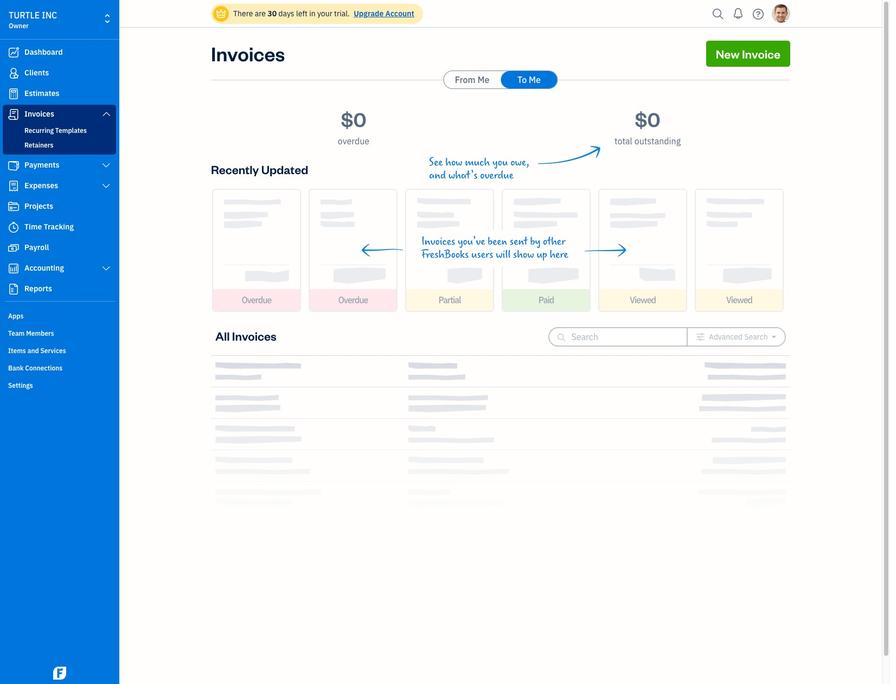 Task type: vqa. For each thing, say whether or not it's contained in the screenshot.
the me inside From Me link
yes



Task type: locate. For each thing, give the bounding box(es) containing it.
see
[[429, 156, 443, 169]]

to me link
[[501, 71, 558, 88]]

bank
[[8, 364, 24, 372]]

0 vertical spatial chevron large down image
[[101, 161, 111, 170]]

30
[[268, 9, 277, 18]]

upgrade
[[354, 9, 384, 18]]

bank connections link
[[3, 360, 116, 376]]

1 chevron large down image from the top
[[101, 161, 111, 170]]

chevron large down image
[[101, 161, 111, 170], [101, 182, 111, 191]]

from me
[[455, 74, 490, 85]]

0 vertical spatial and
[[429, 169, 446, 182]]

chevron large down image up recurring templates "link"
[[101, 110, 111, 118]]

2 chevron large down image from the top
[[101, 264, 111, 273]]

here
[[550, 249, 569, 261]]

much
[[465, 156, 490, 169]]

turtle
[[9, 10, 40, 21]]

chevron large down image inside expenses link
[[101, 182, 111, 191]]

chevron large down image for invoices
[[101, 110, 111, 118]]

settings
[[8, 382, 33, 390]]

retainers link
[[5, 139, 114, 152]]

$0 inside '$0 overdue'
[[341, 106, 367, 132]]

apps
[[8, 312, 24, 320]]

to
[[518, 74, 527, 85]]

2 chevron large down image from the top
[[101, 182, 111, 191]]

0 horizontal spatial and
[[28, 347, 39, 355]]

and inside main element
[[28, 347, 39, 355]]

your
[[318, 9, 333, 18]]

me for from me
[[478, 74, 490, 85]]

1 horizontal spatial $0
[[635, 106, 661, 132]]

team members
[[8, 329, 54, 338]]

invoices link
[[3, 105, 116, 124]]

expense image
[[7, 181, 20, 192]]

1 me from the left
[[478, 74, 490, 85]]

will
[[496, 249, 511, 261]]

templates
[[55, 126, 87, 135]]

money image
[[7, 243, 20, 253]]

days
[[279, 9, 295, 18]]

sent
[[510, 236, 528, 248]]

invoices
[[211, 41, 285, 66], [24, 109, 54, 119], [422, 236, 456, 248], [232, 328, 277, 344]]

1 horizontal spatial viewed
[[727, 295, 753, 306]]

invoices up recurring
[[24, 109, 54, 119]]

1 horizontal spatial and
[[429, 169, 446, 182]]

1 vertical spatial chevron large down image
[[101, 182, 111, 191]]

new invoice
[[716, 46, 781, 61]]

me right to at the top of the page
[[529, 74, 541, 85]]

and
[[429, 169, 446, 182], [28, 347, 39, 355]]

connections
[[25, 364, 63, 372]]

dashboard
[[24, 47, 63, 57]]

invoices up freshbooks
[[422, 236, 456, 248]]

chevron large down image
[[101, 110, 111, 118], [101, 264, 111, 273]]

dashboard link
[[3, 43, 116, 62]]

chevron large down image inside accounting link
[[101, 264, 111, 273]]

chevron large down image down "payments" link
[[101, 182, 111, 191]]

$0 inside $0 total outstanding
[[635, 106, 661, 132]]

bank connections
[[8, 364, 63, 372]]

report image
[[7, 284, 20, 295]]

new
[[716, 46, 740, 61]]

2 $0 from the left
[[635, 106, 661, 132]]

1 vertical spatial chevron large down image
[[101, 264, 111, 273]]

0 horizontal spatial me
[[478, 74, 490, 85]]

0 horizontal spatial $0
[[341, 106, 367, 132]]

main element
[[0, 0, 147, 684]]

how
[[446, 156, 463, 169]]

accounting
[[24, 263, 64, 273]]

0 vertical spatial chevron large down image
[[101, 110, 111, 118]]

invoices inside invoices you've been sent by other freshbooks users will show up here
[[422, 236, 456, 248]]

there are 30 days left in your trial. upgrade account
[[233, 9, 415, 18]]

overdue
[[338, 136, 370, 147], [480, 169, 514, 182], [242, 295, 272, 306], [338, 295, 368, 306]]

0 horizontal spatial viewed
[[630, 295, 656, 306]]

and down see
[[429, 169, 446, 182]]

$0 for $0 total outstanding
[[635, 106, 661, 132]]

expenses link
[[3, 176, 116, 196]]

chevron large down image down retainers link
[[101, 161, 111, 170]]

estimates link
[[3, 84, 116, 104]]

$0
[[341, 106, 367, 132], [635, 106, 661, 132]]

estimates
[[24, 88, 59, 98]]

me
[[478, 74, 490, 85], [529, 74, 541, 85]]

to me
[[518, 74, 541, 85]]

recently
[[211, 162, 259, 177]]

chevron large down image for payments
[[101, 161, 111, 170]]

owe,
[[511, 156, 530, 169]]

go to help image
[[750, 6, 768, 22]]

by
[[531, 236, 541, 248]]

1 $0 from the left
[[341, 106, 367, 132]]

1 horizontal spatial me
[[529, 74, 541, 85]]

2 me from the left
[[529, 74, 541, 85]]

chevron large down image down payroll link
[[101, 264, 111, 273]]

chevron large down image for accounting
[[101, 264, 111, 273]]

total
[[615, 136, 633, 147]]

me right from
[[478, 74, 490, 85]]

there
[[233, 9, 253, 18]]

from
[[455, 74, 476, 85]]

items and services link
[[3, 343, 116, 359]]

2 viewed from the left
[[727, 295, 753, 306]]

new invoice link
[[707, 41, 791, 67]]

and right items
[[28, 347, 39, 355]]

1 vertical spatial and
[[28, 347, 39, 355]]

chevron large down image for expenses
[[101, 182, 111, 191]]

1 chevron large down image from the top
[[101, 110, 111, 118]]

payroll link
[[3, 238, 116, 258]]

viewed
[[630, 295, 656, 306], [727, 295, 753, 306]]



Task type: describe. For each thing, give the bounding box(es) containing it.
updated
[[261, 162, 309, 177]]

payments link
[[3, 156, 116, 175]]

search image
[[710, 6, 727, 22]]

retainers
[[24, 141, 53, 149]]

$0 overdue
[[338, 106, 370, 147]]

$0 for $0 overdue
[[341, 106, 367, 132]]

clients
[[24, 68, 49, 78]]

and inside see how much you owe, and what's overdue
[[429, 169, 446, 182]]

items
[[8, 347, 26, 355]]

paid
[[539, 295, 554, 306]]

tracking
[[44, 222, 74, 232]]

time tracking
[[24, 222, 74, 232]]

dashboard image
[[7, 47, 20, 58]]

in
[[310, 9, 316, 18]]

timer image
[[7, 222, 20, 233]]

chart image
[[7, 263, 20, 274]]

owner
[[9, 22, 29, 30]]

left
[[296, 9, 308, 18]]

see how much you owe, and what's overdue
[[429, 156, 530, 182]]

account
[[386, 9, 415, 18]]

payments
[[24, 160, 59, 170]]

all
[[215, 328, 230, 344]]

clients link
[[3, 64, 116, 83]]

up
[[537, 249, 548, 261]]

team members link
[[3, 325, 116, 341]]

projects
[[24, 201, 53, 211]]

services
[[40, 347, 66, 355]]

invoices down there
[[211, 41, 285, 66]]

are
[[255, 9, 266, 18]]

invoices inside invoices link
[[24, 109, 54, 119]]

other
[[543, 236, 566, 248]]

reports
[[24, 284, 52, 294]]

freshbooks
[[422, 249, 469, 261]]

Search text field
[[572, 328, 670, 346]]

turtle inc owner
[[9, 10, 57, 30]]

time tracking link
[[3, 218, 116, 237]]

been
[[488, 236, 508, 248]]

client image
[[7, 68, 20, 79]]

apps link
[[3, 308, 116, 324]]

inc
[[42, 10, 57, 21]]

trial.
[[334, 9, 350, 18]]

payment image
[[7, 160, 20, 171]]

time
[[24, 222, 42, 232]]

expenses
[[24, 181, 58, 191]]

invoices right all
[[232, 328, 277, 344]]

project image
[[7, 201, 20, 212]]

you've
[[458, 236, 486, 248]]

users
[[472, 249, 494, 261]]

projects link
[[3, 197, 116, 217]]

all invoices
[[215, 328, 277, 344]]

settings link
[[3, 377, 116, 394]]

accounting link
[[3, 259, 116, 278]]

me for to me
[[529, 74, 541, 85]]

notifications image
[[730, 3, 747, 24]]

upgrade account link
[[352, 9, 415, 18]]

$0 total outstanding
[[615, 106, 681, 147]]

reports link
[[3, 280, 116, 299]]

invoices you've been sent by other freshbooks users will show up here
[[422, 236, 569, 261]]

outstanding
[[635, 136, 681, 147]]

recurring templates
[[24, 126, 87, 135]]

items and services
[[8, 347, 66, 355]]

invoice
[[742, 46, 781, 61]]

overdue inside see how much you owe, and what's overdue
[[480, 169, 514, 182]]

recurring templates link
[[5, 124, 114, 137]]

what's
[[449, 169, 478, 182]]

you
[[493, 156, 508, 169]]

team
[[8, 329, 25, 338]]

from me link
[[444, 71, 501, 88]]

crown image
[[215, 8, 227, 19]]

estimate image
[[7, 88, 20, 99]]

1 viewed from the left
[[630, 295, 656, 306]]

partial
[[439, 295, 461, 306]]

invoice image
[[7, 109, 20, 120]]

payroll
[[24, 243, 49, 252]]

recurring
[[24, 126, 54, 135]]

show
[[514, 249, 535, 261]]

recently updated
[[211, 162, 309, 177]]

freshbooks image
[[51, 667, 68, 680]]

members
[[26, 329, 54, 338]]



